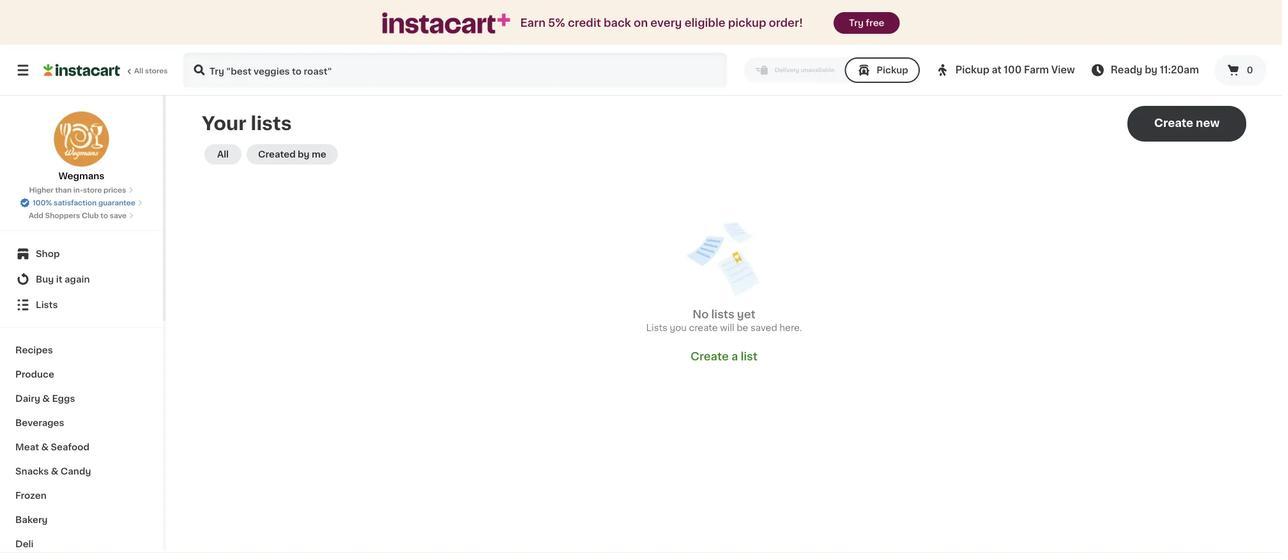 Task type: describe. For each thing, give the bounding box(es) containing it.
ready by 11:20am
[[1111, 65, 1199, 75]]

higher than in-store prices link
[[29, 185, 134, 196]]

100
[[1004, 65, 1022, 75]]

by for created
[[298, 150, 310, 159]]

pickup for pickup
[[877, 66, 908, 75]]

eligible
[[685, 18, 726, 28]]

lists for no
[[711, 310, 735, 320]]

all for all
[[217, 150, 229, 159]]

service type group
[[744, 58, 920, 83]]

pickup at 100 farm view button
[[935, 52, 1075, 88]]

guarantee
[[98, 200, 135, 207]]

store
[[83, 187, 102, 194]]

& for dairy
[[42, 395, 50, 404]]

add
[[29, 212, 43, 219]]

your
[[202, 115, 247, 133]]

pickup for pickup at 100 farm view
[[956, 65, 990, 75]]

here.
[[780, 324, 802, 333]]

create
[[689, 324, 718, 333]]

higher than in-store prices
[[29, 187, 126, 194]]

earn
[[520, 18, 546, 28]]

try free
[[849, 19, 885, 27]]

to
[[101, 212, 108, 219]]

yet
[[737, 310, 756, 320]]

ready
[[1111, 65, 1143, 75]]

meat & seafood link
[[8, 436, 155, 460]]

bakery
[[15, 516, 48, 525]]

dairy
[[15, 395, 40, 404]]

wegmans logo image
[[53, 111, 110, 167]]

dairy & eggs
[[15, 395, 75, 404]]

created by me
[[258, 150, 326, 159]]

frozen link
[[8, 484, 155, 509]]

produce
[[15, 371, 54, 380]]

credit
[[568, 18, 601, 28]]

higher
[[29, 187, 53, 194]]

beverages
[[15, 419, 64, 428]]

5%
[[548, 18, 565, 28]]

satisfaction
[[54, 200, 97, 207]]

0 button
[[1215, 55, 1267, 86]]

wegmans link
[[53, 111, 110, 183]]

recipes
[[15, 346, 53, 355]]

ready by 11:20am link
[[1090, 63, 1199, 78]]

order!
[[769, 18, 803, 28]]

all stores
[[134, 67, 168, 74]]

lists for your
[[251, 115, 292, 133]]

0 vertical spatial lists
[[36, 301, 58, 310]]

created
[[258, 150, 296, 159]]

in-
[[73, 187, 83, 194]]

all for all stores
[[134, 67, 143, 74]]

Search field
[[184, 54, 726, 87]]

add shoppers club to save
[[29, 212, 127, 219]]

& for snacks
[[51, 468, 58, 477]]

create a list link
[[691, 350, 758, 364]]

buy it again
[[36, 275, 90, 284]]

club
[[82, 212, 99, 219]]

pickup button
[[845, 58, 920, 83]]

you
[[670, 324, 687, 333]]

will
[[720, 324, 735, 333]]

snacks & candy
[[15, 468, 91, 477]]

lists link
[[8, 293, 155, 318]]

create a list
[[691, 352, 758, 363]]

free
[[866, 19, 885, 27]]

snacks & candy link
[[8, 460, 155, 484]]

your lists
[[202, 115, 292, 133]]

created by me button
[[247, 144, 338, 165]]

meat
[[15, 443, 39, 452]]

saved
[[751, 324, 777, 333]]

100% satisfaction guarantee button
[[20, 196, 143, 208]]



Task type: locate. For each thing, give the bounding box(es) containing it.
create for create a list
[[691, 352, 729, 363]]

a
[[732, 352, 738, 363]]

create inside create new button
[[1154, 118, 1194, 129]]

on
[[634, 18, 648, 28]]

all left stores
[[134, 67, 143, 74]]

all inside all stores link
[[134, 67, 143, 74]]

buy it again link
[[8, 267, 155, 293]]

deli link
[[8, 533, 155, 554]]

None search field
[[183, 52, 728, 88]]

at
[[992, 65, 1002, 75]]

me
[[312, 150, 326, 159]]

shoppers
[[45, 212, 80, 219]]

& right meat
[[41, 443, 49, 452]]

0 horizontal spatial pickup
[[877, 66, 908, 75]]

deli
[[15, 541, 34, 549]]

0 vertical spatial lists
[[251, 115, 292, 133]]

buy
[[36, 275, 54, 284]]

no
[[693, 310, 709, 320]]

create
[[1154, 118, 1194, 129], [691, 352, 729, 363]]

1 vertical spatial create
[[691, 352, 729, 363]]

stores
[[145, 67, 168, 74]]

&
[[42, 395, 50, 404], [41, 443, 49, 452], [51, 468, 58, 477]]

pickup at 100 farm view
[[956, 65, 1075, 75]]

1 horizontal spatial by
[[1145, 65, 1158, 75]]

create for create new
[[1154, 118, 1194, 129]]

new
[[1196, 118, 1220, 129]]

1 horizontal spatial all
[[217, 150, 229, 159]]

by for ready
[[1145, 65, 1158, 75]]

1 horizontal spatial lists
[[646, 324, 668, 333]]

lists left you
[[646, 324, 668, 333]]

be
[[737, 324, 748, 333]]

& for meat
[[41, 443, 49, 452]]

create new button
[[1128, 106, 1247, 142]]

by inside button
[[298, 150, 310, 159]]

lists down 'buy' on the left of page
[[36, 301, 58, 310]]

add shoppers club to save link
[[29, 211, 134, 221]]

wegmans
[[59, 172, 104, 181]]

all
[[134, 67, 143, 74], [217, 150, 229, 159]]

it
[[56, 275, 62, 284]]

prices
[[104, 187, 126, 194]]

1 vertical spatial &
[[41, 443, 49, 452]]

instacart logo image
[[43, 63, 120, 78]]

express icon image
[[382, 12, 510, 34]]

dairy & eggs link
[[8, 387, 155, 411]]

meat & seafood
[[15, 443, 89, 452]]

1 horizontal spatial pickup
[[956, 65, 990, 75]]

seafood
[[51, 443, 89, 452]]

0 horizontal spatial create
[[691, 352, 729, 363]]

pickup
[[728, 18, 766, 28]]

save
[[110, 212, 127, 219]]

lists inside no lists yet lists you create will be saved here.
[[711, 310, 735, 320]]

0 horizontal spatial all
[[134, 67, 143, 74]]

by
[[1145, 65, 1158, 75], [298, 150, 310, 159]]

11:20am
[[1160, 65, 1199, 75]]

by right ready
[[1145, 65, 1158, 75]]

produce link
[[8, 363, 155, 387]]

candy
[[61, 468, 91, 477]]

list
[[741, 352, 758, 363]]

all inside 'all' button
[[217, 150, 229, 159]]

1 vertical spatial all
[[217, 150, 229, 159]]

pickup down free
[[877, 66, 908, 75]]

0 vertical spatial by
[[1145, 65, 1158, 75]]

pickup left at
[[956, 65, 990, 75]]

lists up created
[[251, 115, 292, 133]]

0 vertical spatial all
[[134, 67, 143, 74]]

0 vertical spatial &
[[42, 395, 50, 404]]

by left me
[[298, 150, 310, 159]]

1 horizontal spatial create
[[1154, 118, 1194, 129]]

1 vertical spatial lists
[[711, 310, 735, 320]]

no lists yet lists you create will be saved here.
[[646, 310, 802, 333]]

1 horizontal spatial lists
[[711, 310, 735, 320]]

every
[[651, 18, 682, 28]]

0 horizontal spatial lists
[[36, 301, 58, 310]]

1 vertical spatial lists
[[646, 324, 668, 333]]

recipes link
[[8, 339, 155, 363]]

back
[[604, 18, 631, 28]]

create left a
[[691, 352, 729, 363]]

100%
[[33, 200, 52, 207]]

try
[[849, 19, 864, 27]]

create inside create a list link
[[691, 352, 729, 363]]

farm
[[1024, 65, 1049, 75]]

again
[[65, 275, 90, 284]]

eggs
[[52, 395, 75, 404]]

beverages link
[[8, 411, 155, 436]]

100% satisfaction guarantee
[[33, 200, 135, 207]]

create new
[[1154, 118, 1220, 129]]

frozen
[[15, 492, 46, 501]]

snacks
[[15, 468, 49, 477]]

shop
[[36, 250, 60, 259]]

pickup inside popup button
[[956, 65, 990, 75]]

0 horizontal spatial by
[[298, 150, 310, 159]]

all stores link
[[43, 52, 169, 88]]

than
[[55, 187, 72, 194]]

lists inside no lists yet lists you create will be saved here.
[[646, 324, 668, 333]]

& left eggs
[[42, 395, 50, 404]]

all down your
[[217, 150, 229, 159]]

0 vertical spatial create
[[1154, 118, 1194, 129]]

create left new
[[1154, 118, 1194, 129]]

all button
[[204, 144, 242, 165]]

0 horizontal spatial lists
[[251, 115, 292, 133]]

2 vertical spatial &
[[51, 468, 58, 477]]

pickup
[[956, 65, 990, 75], [877, 66, 908, 75]]

& left candy
[[51, 468, 58, 477]]

view
[[1051, 65, 1075, 75]]

bakery link
[[8, 509, 155, 533]]

shop link
[[8, 242, 155, 267]]

pickup inside button
[[877, 66, 908, 75]]

1 vertical spatial by
[[298, 150, 310, 159]]

earn 5% credit back on every eligible pickup order!
[[520, 18, 803, 28]]

lists up will
[[711, 310, 735, 320]]

lists
[[251, 115, 292, 133], [711, 310, 735, 320]]

0
[[1247, 66, 1253, 75]]



Task type: vqa. For each thing, say whether or not it's contained in the screenshot.
Busseto
no



